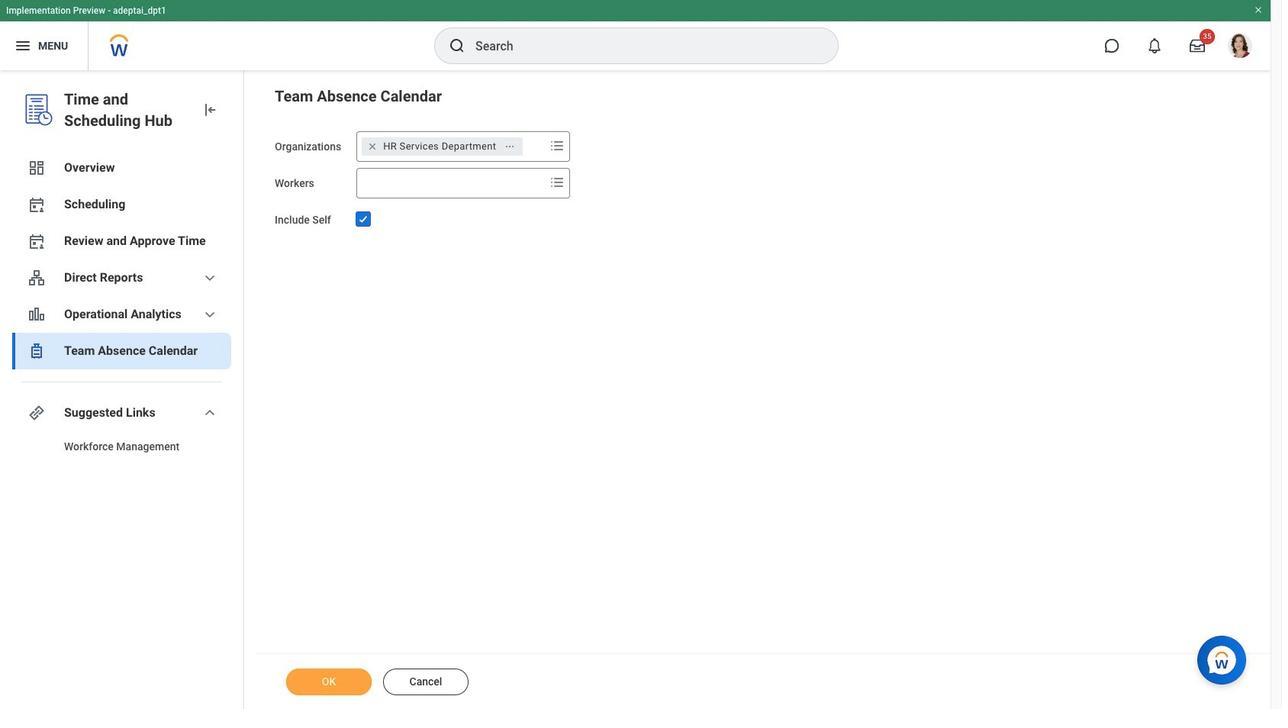 Task type: locate. For each thing, give the bounding box(es) containing it.
hr services department element
[[383, 140, 497, 153]]

0 vertical spatial calendar user solid image
[[27, 195, 46, 214]]

dashboard image
[[27, 159, 46, 177]]

related actions image
[[505, 141, 516, 152]]

0 vertical spatial prompts image
[[548, 137, 567, 155]]

chevron down small image
[[201, 305, 219, 324], [201, 404, 219, 422]]

check small image
[[354, 210, 373, 228]]

banner
[[0, 0, 1271, 70]]

close environment banner image
[[1255, 5, 1264, 15]]

0 vertical spatial chevron down small image
[[201, 305, 219, 324]]

2 calendar user solid image from the top
[[27, 232, 46, 250]]

1 vertical spatial prompts image
[[548, 173, 567, 192]]

calendar user solid image up view team icon at the left
[[27, 232, 46, 250]]

1 chevron down small image from the top
[[201, 305, 219, 324]]

transformation import image
[[201, 101, 219, 119]]

Search field
[[358, 170, 545, 197]]

2 prompts image from the top
[[548, 173, 567, 192]]

prompts image
[[548, 137, 567, 155], [548, 173, 567, 192]]

1 vertical spatial calendar user solid image
[[27, 232, 46, 250]]

chart image
[[27, 305, 46, 324]]

calendar user solid image
[[27, 195, 46, 214], [27, 232, 46, 250]]

justify image
[[14, 37, 32, 55]]

2 chevron down small image from the top
[[201, 404, 219, 422]]

1 calendar user solid image from the top
[[27, 195, 46, 214]]

1 vertical spatial chevron down small image
[[201, 404, 219, 422]]

calendar user solid image down the dashboard icon
[[27, 195, 46, 214]]

profile logan mcneil image
[[1229, 34, 1253, 61]]



Task type: describe. For each thing, give the bounding box(es) containing it.
1 prompts image from the top
[[548, 137, 567, 155]]

chevron down small image for link "image" in the bottom of the page
[[201, 404, 219, 422]]

chevron down small image for chart icon
[[201, 305, 219, 324]]

hr services department, press delete to clear value. option
[[362, 137, 523, 156]]

Search Workday  search field
[[476, 29, 807, 63]]

navigation pane region
[[0, 70, 244, 709]]

link image
[[27, 404, 46, 422]]

view team image
[[27, 269, 46, 287]]

notifications large image
[[1148, 38, 1163, 53]]

chevron down small image
[[201, 269, 219, 287]]

search image
[[448, 37, 467, 55]]

inbox large image
[[1191, 38, 1206, 53]]

task timeoff image
[[27, 342, 46, 360]]

x small image
[[365, 139, 380, 154]]

time and scheduling hub element
[[64, 89, 189, 131]]



Task type: vqa. For each thing, say whether or not it's contained in the screenshot.
'Search' field
yes



